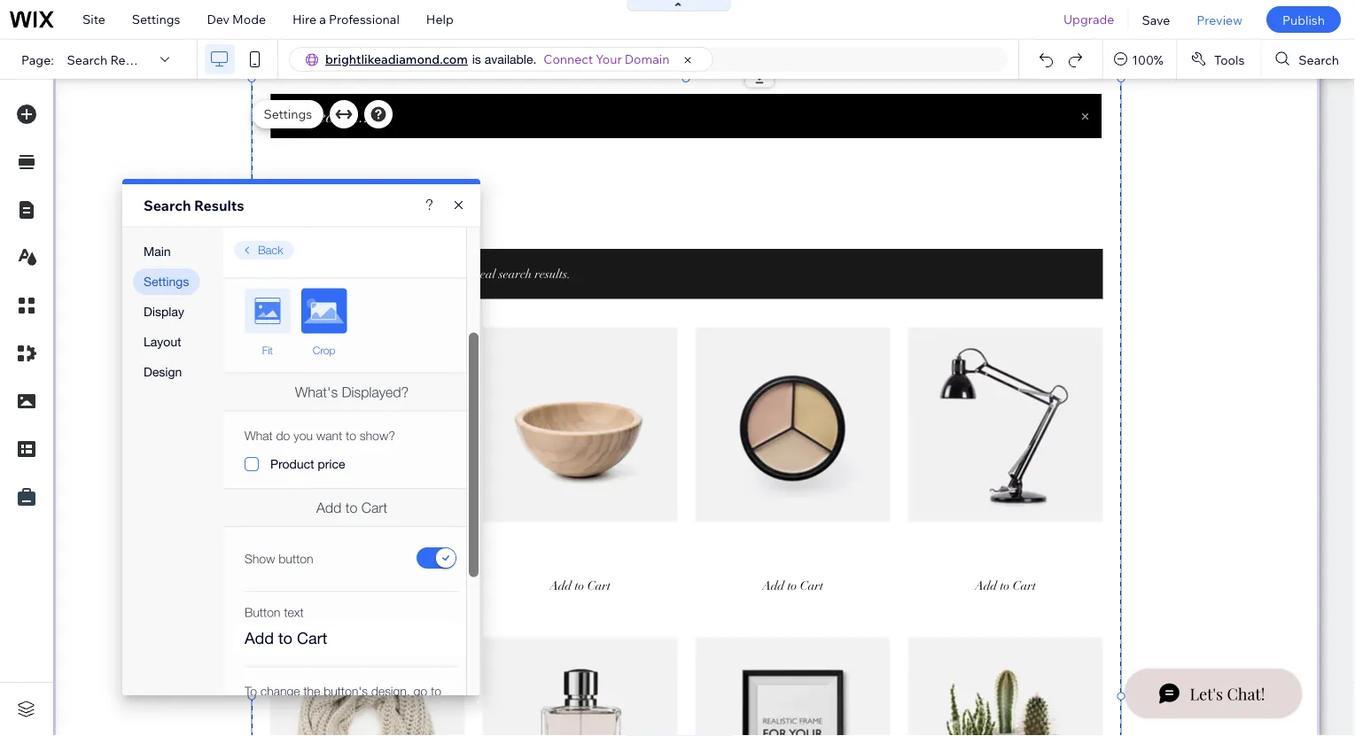 Task type: locate. For each thing, give the bounding box(es) containing it.
preview button
[[1184, 0, 1256, 39]]

search
[[67, 52, 107, 67], [1299, 52, 1339, 67], [144, 197, 191, 215]]

results
[[110, 52, 153, 67], [194, 197, 244, 215]]

0 vertical spatial search results
[[67, 52, 153, 67]]

0 vertical spatial settings
[[132, 12, 180, 27]]

connect
[[544, 51, 593, 67]]

settings
[[132, 12, 180, 27], [264, 106, 312, 122]]

save
[[1142, 12, 1170, 27]]

2 horizontal spatial search
[[1299, 52, 1339, 67]]

search button
[[1262, 40, 1355, 79]]

1 horizontal spatial results
[[194, 197, 244, 215]]

is available. connect your domain
[[472, 51, 670, 67]]

publish button
[[1267, 6, 1341, 33]]

save button
[[1129, 0, 1184, 39]]

0 horizontal spatial results
[[110, 52, 153, 67]]

1 vertical spatial search results
[[144, 197, 244, 215]]

dev
[[207, 12, 230, 27]]

0 horizontal spatial search
[[67, 52, 107, 67]]

publish
[[1283, 12, 1325, 27]]

1 vertical spatial results
[[194, 197, 244, 215]]

0 vertical spatial results
[[110, 52, 153, 67]]

search results
[[67, 52, 153, 67], [144, 197, 244, 215]]

0 horizontal spatial settings
[[132, 12, 180, 27]]

your
[[596, 51, 622, 67]]

brightlikeadiamond.com
[[325, 51, 468, 67]]

1 vertical spatial settings
[[264, 106, 312, 122]]

is
[[472, 52, 481, 66]]

help
[[426, 12, 454, 27]]

site
[[82, 12, 105, 27]]



Task type: describe. For each thing, give the bounding box(es) containing it.
100%
[[1132, 52, 1164, 67]]

100% button
[[1104, 40, 1176, 79]]

domain
[[625, 51, 670, 67]]

professional
[[329, 12, 400, 27]]

hire
[[293, 12, 317, 27]]

tools button
[[1177, 40, 1261, 79]]

tools
[[1214, 52, 1245, 67]]

dev mode
[[207, 12, 266, 27]]

upgrade
[[1064, 12, 1115, 27]]

1 horizontal spatial settings
[[264, 106, 312, 122]]

hire a professional
[[293, 12, 400, 27]]

available.
[[485, 52, 537, 66]]

mode
[[232, 12, 266, 27]]

preview
[[1197, 12, 1243, 27]]

search inside button
[[1299, 52, 1339, 67]]

1 horizontal spatial search
[[144, 197, 191, 215]]

a
[[319, 12, 326, 27]]



Task type: vqa. For each thing, say whether or not it's contained in the screenshot.
Decorative
no



